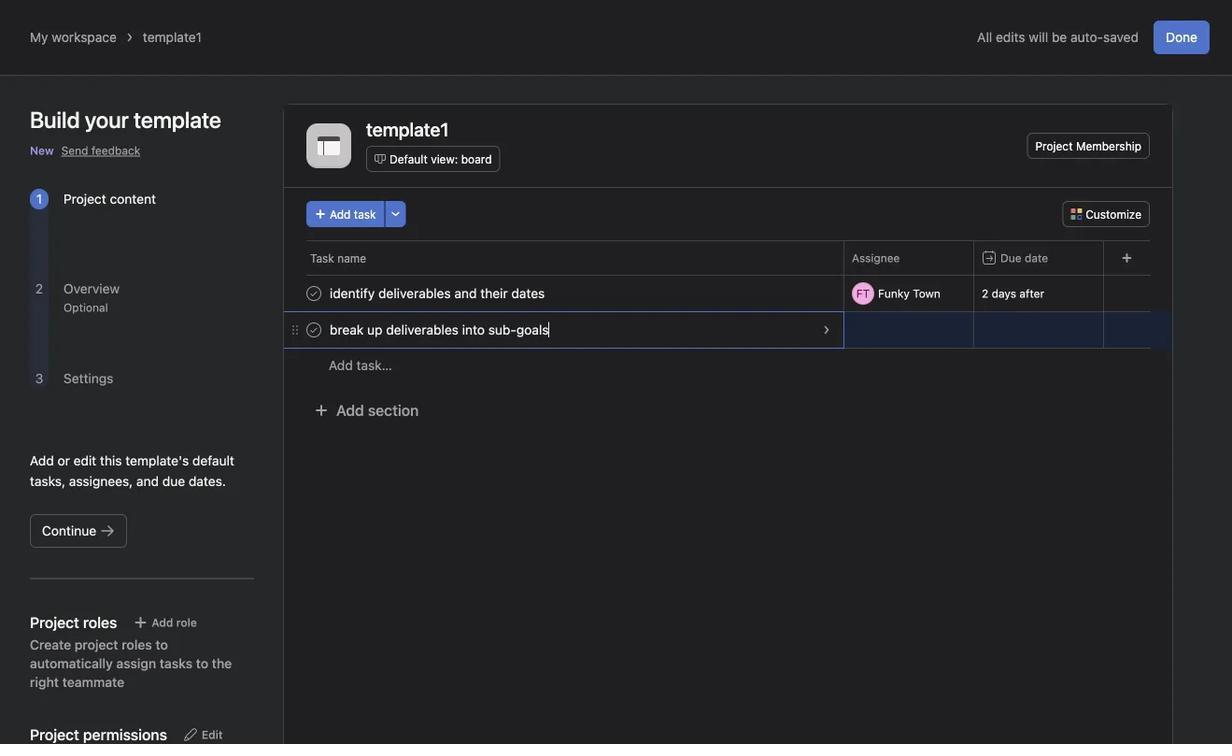 Task type: vqa. For each thing, say whether or not it's contained in the screenshot.
template image
yes



Task type: locate. For each thing, give the bounding box(es) containing it.
template1 up your template
[[143, 29, 202, 45]]

funky town
[[879, 287, 941, 300]]

project roles
[[30, 614, 117, 631]]

customize
[[1086, 208, 1142, 221]]

role
[[176, 616, 197, 629]]

add left section
[[336, 401, 364, 419]]

or for add
[[58, 453, 70, 468]]

your template
[[85, 107, 221, 133]]

to left the
[[196, 656, 209, 671]]

name
[[852, 323, 883, 336]]

add for add task…
[[329, 358, 353, 373]]

or left "email"
[[886, 323, 897, 336]]

0 horizontal spatial project
[[64, 191, 106, 207]]

1 vertical spatial to
[[196, 656, 209, 671]]

2 row from the top
[[284, 275, 1173, 312]]

my workspace
[[30, 29, 117, 45]]

1
[[36, 191, 42, 207]]

add inside add task button
[[330, 208, 351, 221]]

details image
[[822, 324, 833, 336]]

done
[[1166, 29, 1198, 45]]

edit button
[[175, 722, 231, 744]]

overview optional
[[64, 281, 120, 314]]

tasks
[[160, 656, 193, 671]]

3
[[35, 371, 43, 386]]

or left the edit
[[58, 453, 70, 468]]

add section button
[[307, 394, 427, 427]]

add role button
[[125, 609, 205, 636]]

add left task
[[330, 208, 351, 221]]

default view: board
[[390, 152, 492, 165]]

0 horizontal spatial template1
[[143, 29, 202, 45]]

will
[[1029, 29, 1049, 45]]

optional
[[64, 301, 108, 314]]

add task button
[[307, 201, 385, 227]]

dates.
[[189, 473, 226, 489]]

add
[[330, 208, 351, 221], [329, 358, 353, 373], [336, 401, 364, 419], [30, 453, 54, 468], [152, 616, 173, 629]]

project right 1
[[64, 191, 106, 207]]

right teammate
[[30, 674, 124, 690]]

1 vertical spatial template1
[[366, 118, 449, 140]]

add left task… on the left of the page
[[329, 358, 353, 373]]

continue button
[[30, 514, 127, 548]]

automatically
[[30, 656, 113, 671]]

edit
[[202, 728, 223, 741]]

ft button
[[852, 282, 875, 305]]

task name
[[310, 251, 366, 265]]

project left "membership"
[[1036, 139, 1074, 152]]

1 row from the top
[[284, 240, 1173, 275]]

row up add task… row
[[284, 275, 1173, 312]]

edits
[[996, 29, 1026, 45]]

or inside "add or edit this template's default tasks, assignees, and due dates."
[[58, 453, 70, 468]]

settings
[[64, 371, 113, 386]]

send
[[61, 144, 88, 157]]

0 horizontal spatial or
[[58, 453, 70, 468]]

add task
[[330, 208, 376, 221]]

to down add role button
[[156, 637, 168, 652]]

date
[[1025, 251, 1049, 265]]

project
[[1036, 139, 1074, 152], [64, 191, 106, 207]]

add up tasks,
[[30, 453, 54, 468]]

template image
[[318, 135, 340, 157]]

tasks,
[[30, 473, 65, 489]]

row up name or email row
[[284, 240, 1173, 275]]

project inside button
[[1036, 139, 1074, 152]]

all
[[978, 29, 993, 45]]

row
[[284, 240, 1173, 275], [284, 275, 1173, 312]]

1 vertical spatial project
[[64, 191, 106, 207]]

1 horizontal spatial or
[[886, 323, 897, 336]]

the
[[212, 656, 232, 671]]

task
[[310, 251, 334, 265]]

add field image
[[1122, 252, 1133, 264]]

membership
[[1077, 139, 1142, 152]]

0 vertical spatial to
[[156, 637, 168, 652]]

add inside add task… row
[[329, 358, 353, 373]]

task
[[354, 208, 376, 221]]

1 vertical spatial or
[[58, 453, 70, 468]]

template1 up "default"
[[366, 118, 449, 140]]

identify deliverables and their dates cell
[[284, 275, 845, 312]]

add inside "add or edit this template's default tasks, assignees, and due dates."
[[30, 453, 54, 468]]

1 horizontal spatial to
[[196, 656, 209, 671]]

or
[[886, 323, 897, 336], [58, 453, 70, 468]]

or inside row
[[886, 323, 897, 336]]

identify deliverables and their dates text field
[[326, 284, 551, 303]]

to
[[156, 637, 168, 652], [196, 656, 209, 671]]

workspace
[[52, 29, 117, 45]]

roles
[[122, 637, 152, 652]]

settings button
[[64, 371, 113, 386]]

1 horizontal spatial project
[[1036, 139, 1074, 152]]

be
[[1052, 29, 1068, 45]]

0 vertical spatial or
[[886, 323, 897, 336]]

add section
[[336, 401, 419, 419]]

customize button
[[1063, 201, 1151, 227]]

add left role
[[152, 616, 173, 629]]

town
[[913, 287, 941, 300]]

add inside add role button
[[152, 616, 173, 629]]

0 vertical spatial project
[[1036, 139, 1074, 152]]

add inside add section button
[[336, 401, 364, 419]]

add for add task
[[330, 208, 351, 221]]

add for add role
[[152, 616, 173, 629]]

or for name
[[886, 323, 897, 336]]

template1
[[143, 29, 202, 45], [366, 118, 449, 140]]

project content
[[64, 191, 156, 207]]



Task type: describe. For each thing, give the bounding box(es) containing it.
row containing task name
[[284, 240, 1173, 275]]

project content button
[[64, 191, 156, 207]]

board
[[461, 152, 492, 165]]

content
[[110, 191, 156, 207]]

due date
[[1001, 251, 1049, 265]]

create project roles to automatically assign tasks to the right teammate
[[30, 637, 232, 690]]

assignees,
[[69, 473, 133, 489]]

1 2 3
[[35, 191, 43, 386]]

name or email
[[852, 323, 928, 336]]

done button
[[1154, 21, 1210, 54]]

project for project content
[[64, 191, 106, 207]]

view:
[[431, 152, 458, 165]]

overview button
[[64, 281, 120, 296]]

funky
[[879, 287, 910, 300]]

break up deliverables into sub-goals text field
[[326, 321, 555, 339]]

default view: board button
[[366, 146, 501, 172]]

add task… row
[[284, 348, 1173, 382]]

name
[[338, 251, 366, 265]]

add or edit this template's default tasks, assignees, and due dates.
[[30, 453, 235, 489]]

auto-
[[1071, 29, 1104, 45]]

new
[[30, 144, 54, 157]]

create
[[30, 637, 71, 652]]

template's
[[125, 453, 189, 468]]

project
[[75, 637, 118, 652]]

0 vertical spatial template1
[[143, 29, 202, 45]]

saved
[[1104, 29, 1139, 45]]

due
[[1001, 251, 1022, 265]]

more actions image
[[390, 208, 402, 220]]

continue
[[42, 523, 96, 538]]

build
[[30, 107, 80, 133]]

send feedback link
[[61, 142, 140, 159]]

project membership button
[[1028, 133, 1151, 159]]

due
[[162, 473, 185, 489]]

1 horizontal spatial template1
[[366, 118, 449, 140]]

assign
[[116, 656, 156, 671]]

project permissions
[[30, 726, 167, 744]]

edit
[[74, 453, 96, 468]]

add for add or edit this template's default tasks, assignees, and due dates.
[[30, 453, 54, 468]]

default
[[390, 152, 428, 165]]

break up deliverables into sub-goals cell
[[284, 311, 845, 349]]

build your template
[[30, 107, 221, 133]]

project membership
[[1036, 139, 1142, 152]]

add task…
[[329, 358, 392, 373]]

ft
[[857, 287, 870, 300]]

all edits will be auto-saved
[[978, 29, 1139, 45]]

and
[[136, 473, 159, 489]]

overview
[[64, 281, 120, 296]]

0 horizontal spatial to
[[156, 637, 168, 652]]

add role
[[152, 616, 197, 629]]

section
[[368, 401, 419, 419]]

feedback
[[91, 144, 140, 157]]

default
[[193, 453, 235, 468]]

this
[[100, 453, 122, 468]]

add for add section
[[336, 401, 364, 419]]

2
[[35, 281, 43, 296]]

email
[[900, 323, 928, 336]]

assignee
[[852, 251, 900, 265]]

row containing ft
[[284, 275, 1173, 312]]

project for project membership
[[1036, 139, 1074, 152]]

my
[[30, 29, 48, 45]]

task…
[[357, 358, 392, 373]]

new send feedback
[[30, 144, 140, 157]]

my workspace link
[[30, 29, 117, 45]]

name or email row
[[284, 311, 1173, 349]]



